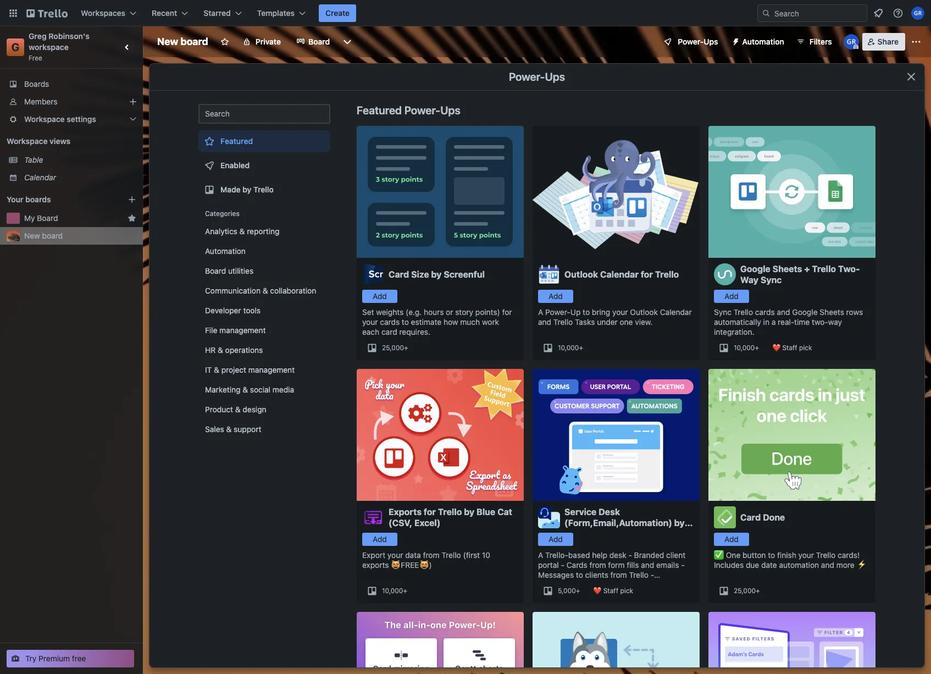 Task type: vqa. For each thing, say whether or not it's contained in the screenshot.
middle 'For'
yes



Task type: locate. For each thing, give the bounding box(es) containing it.
management inside file management link
[[220, 326, 266, 335]]

1 horizontal spatial new board
[[157, 36, 208, 47]]

google
[[741, 264, 771, 274], [793, 307, 818, 317]]

+
[[805, 264, 811, 274], [404, 344, 408, 352], [579, 344, 584, 352], [755, 344, 760, 352], [403, 587, 408, 595], [576, 587, 580, 595], [756, 587, 760, 595]]

25,000 + down card
[[382, 344, 408, 352]]

to up date
[[768, 551, 776, 560]]

google up time
[[793, 307, 818, 317]]

and left tasks
[[538, 317, 552, 327]]

featured for featured power-ups
[[357, 104, 402, 117]]

❤️ staff pick for hipporello
[[594, 587, 634, 595]]

board left customize views "icon" in the left of the page
[[309, 37, 330, 46]]

2 vertical spatial for
[[424, 507, 436, 517]]

featured
[[357, 104, 402, 117], [221, 136, 253, 146]]

add button for exports for trello by blue cat (csv, excel)
[[362, 533, 398, 546]]

for right points)
[[502, 307, 512, 317]]

1 horizontal spatial google
[[793, 307, 818, 317]]

0 vertical spatial a
[[538, 307, 544, 317]]

trello inside sync trello cards and google sheets rows automatically in a real-time two-way integration.
[[734, 307, 754, 317]]

0 vertical spatial featured
[[357, 104, 402, 117]]

& right 'analytics'
[[240, 227, 245, 236]]

operations
[[225, 345, 263, 355]]

25,000 down due
[[734, 587, 756, 595]]

0 horizontal spatial 10,000
[[382, 587, 403, 595]]

1 vertical spatial cards
[[380, 317, 400, 327]]

estimate
[[411, 317, 442, 327]]

1 horizontal spatial greg robinson (gregrobinson96) image
[[912, 7, 925, 20]]

1 horizontal spatial 10,000 +
[[558, 344, 584, 352]]

your
[[7, 195, 23, 204]]

my
[[24, 213, 35, 223]]

1 horizontal spatial 10,000
[[558, 344, 579, 352]]

power- inside a power-up to bring your outlook calendar and trello tasks under one view.
[[546, 307, 571, 317]]

+ left two-
[[805, 264, 811, 274]]

-
[[629, 551, 632, 560], [561, 560, 565, 570], [682, 560, 685, 570], [651, 570, 655, 580]]

made by trello
[[221, 185, 274, 194]]

by left blue
[[464, 507, 475, 517]]

1 horizontal spatial 25,000
[[734, 587, 756, 595]]

pick down fills
[[621, 587, 634, 595]]

filters
[[810, 37, 832, 46]]

board inside text box
[[181, 36, 208, 47]]

screenful
[[444, 269, 485, 279]]

0 horizontal spatial new board
[[24, 231, 63, 240]]

under
[[597, 317, 618, 327]]

25,000 down card
[[382, 344, 404, 352]]

for inside exports for trello by blue cat (csv, excel)
[[424, 507, 436, 517]]

1 horizontal spatial featured
[[357, 104, 402, 117]]

add button for card size by screenful
[[362, 290, 398, 303]]

a inside a power-up to bring your outlook calendar and trello tasks under one view.
[[538, 307, 544, 317]]

10,000 + for outlook calendar for trello
[[558, 344, 584, 352]]

0 horizontal spatial board
[[37, 213, 58, 223]]

1 vertical spatial board
[[37, 213, 58, 223]]

& right hr at bottom left
[[218, 345, 223, 355]]

0 horizontal spatial for
[[424, 507, 436, 517]]

1 vertical spatial 25,000
[[734, 587, 756, 595]]

card left size
[[389, 269, 409, 279]]

0 vertical spatial from
[[423, 551, 440, 560]]

1 horizontal spatial sheets
[[820, 307, 845, 317]]

and left "more"
[[822, 560, 835, 570]]

+ down "😻free😻)"
[[403, 587, 408, 595]]

sheets up way
[[820, 307, 845, 317]]

10,000 + down tasks
[[558, 344, 584, 352]]

+ down 'automatically'
[[755, 344, 760, 352]]

work
[[482, 317, 499, 327]]

0 horizontal spatial board
[[42, 231, 63, 240]]

+ down tasks
[[579, 344, 584, 352]]

1 horizontal spatial sync
[[761, 275, 782, 285]]

& for marketing
[[243, 385, 248, 394]]

by inside service desk (form,email,automation) by hipporello
[[675, 518, 685, 528]]

new board down my board
[[24, 231, 63, 240]]

1 vertical spatial calendar
[[601, 269, 639, 279]]

1 horizontal spatial ❤️ staff pick
[[773, 344, 813, 352]]

to down (e.g.
[[402, 317, 409, 327]]

workspace for workspace settings
[[24, 114, 65, 124]]

and up real-
[[777, 307, 791, 317]]

by
[[243, 185, 252, 194], [431, 269, 442, 279], [464, 507, 475, 517], [675, 518, 685, 528]]

✅
[[714, 551, 724, 560]]

1 vertical spatial ups
[[545, 70, 565, 83]]

1 horizontal spatial board
[[181, 36, 208, 47]]

& left design
[[235, 405, 241, 414]]

social
[[250, 385, 271, 394]]

1 vertical spatial featured
[[221, 136, 253, 146]]

board inside button
[[37, 213, 58, 223]]

google up way
[[741, 264, 771, 274]]

Search text field
[[199, 104, 331, 124]]

try premium free button
[[7, 650, 134, 668]]

0 vertical spatial ups
[[704, 37, 719, 46]]

add button up export
[[362, 533, 398, 546]]

1 vertical spatial workspace
[[7, 136, 48, 146]]

workspace settings
[[24, 114, 96, 124]]

boards
[[24, 79, 49, 89]]

your up automation
[[799, 551, 815, 560]]

to down cards on the right bottom of page
[[576, 570, 583, 580]]

0 vertical spatial new board
[[157, 36, 208, 47]]

a inside a trello-based help desk - branded client portal - cards from form fills and emails - messages to clients from trello - automations
[[538, 551, 544, 560]]

1 horizontal spatial card
[[741, 513, 761, 522]]

from right data
[[423, 551, 440, 560]]

utilities
[[228, 266, 254, 276]]

1 horizontal spatial outlook
[[630, 307, 658, 317]]

0 vertical spatial 25,000
[[382, 344, 404, 352]]

new inside text box
[[157, 36, 178, 47]]

0 vertical spatial power-ups
[[678, 37, 719, 46]]

automation up the board utilities
[[205, 246, 246, 256]]

new down my
[[24, 231, 40, 240]]

25,000 for card size by screenful
[[382, 344, 404, 352]]

1 vertical spatial pick
[[621, 587, 634, 595]]

0 vertical spatial ❤️
[[773, 344, 781, 352]]

a
[[772, 317, 776, 327]]

+ inside google sheets + trello two- way sync
[[805, 264, 811, 274]]

cards down weights
[[380, 317, 400, 327]]

automation
[[743, 37, 785, 46], [205, 246, 246, 256]]

1 vertical spatial ❤️ staff pick
[[594, 587, 634, 595]]

to inside a trello-based help desk - branded client portal - cards from form fills and emails - messages to clients from trello - automations
[[576, 570, 583, 580]]

10,000 down integration.
[[734, 344, 755, 352]]

new board inside text box
[[157, 36, 208, 47]]

greg robinson (gregrobinson96) image
[[912, 7, 925, 20], [844, 34, 859, 49]]

1 vertical spatial for
[[502, 307, 512, 317]]

card left done
[[741, 513, 761, 522]]

0 horizontal spatial cards
[[380, 317, 400, 327]]

and down "branded"
[[641, 560, 655, 570]]

branded
[[635, 551, 665, 560]]

workspace settings button
[[0, 111, 143, 128]]

new down recent popup button in the left of the page
[[157, 36, 178, 47]]

0 horizontal spatial 25,000
[[382, 344, 404, 352]]

sheets up sync trello cards and google sheets rows automatically in a real-time two-way integration.
[[773, 264, 803, 274]]

tasks
[[575, 317, 595, 327]]

trello inside google sheets + trello two- way sync
[[813, 264, 837, 274]]

card for card done
[[741, 513, 761, 522]]

10,000 for exports for trello by blue cat (csv, excel)
[[382, 587, 403, 595]]

0 vertical spatial management
[[220, 326, 266, 335]]

2 vertical spatial calendar
[[660, 307, 692, 317]]

table
[[24, 155, 43, 164]]

0 vertical spatial 25,000 +
[[382, 344, 408, 352]]

workspace inside dropdown button
[[24, 114, 65, 124]]

board left utilities
[[205, 266, 226, 276]]

0 horizontal spatial sync
[[714, 307, 732, 317]]

desk
[[610, 551, 627, 560]]

✅ one button to finish your trello cards! includes due date automation and more ⚡️
[[714, 551, 867, 570]]

power-
[[678, 37, 704, 46], [509, 70, 545, 83], [405, 104, 441, 117], [546, 307, 571, 317]]

1 horizontal spatial staff
[[783, 344, 798, 352]]

desk
[[599, 507, 620, 517]]

1 vertical spatial management
[[249, 365, 295, 375]]

0 horizontal spatial automation
[[205, 246, 246, 256]]

1 horizontal spatial ❤️
[[773, 344, 781, 352]]

new board down recent popup button in the left of the page
[[157, 36, 208, 47]]

& down board utilities link
[[263, 286, 268, 295]]

2 a from the top
[[538, 551, 544, 560]]

- down client
[[682, 560, 685, 570]]

staff down sync trello cards and google sheets rows automatically in a real-time two-way integration.
[[783, 344, 798, 352]]

media
[[273, 385, 294, 394]]

& left the social
[[243, 385, 248, 394]]

a for service desk (form,email,automation) by hipporello
[[538, 551, 544, 560]]

0 vertical spatial workspace
[[24, 114, 65, 124]]

0 vertical spatial for
[[641, 269, 653, 279]]

a up the portal at bottom right
[[538, 551, 544, 560]]

1 horizontal spatial power-ups
[[678, 37, 719, 46]]

add for outlook calendar for trello
[[549, 291, 563, 301]]

1 vertical spatial greg robinson (gregrobinson96) image
[[844, 34, 859, 49]]

1 vertical spatial staff
[[604, 587, 619, 595]]

1 vertical spatial a
[[538, 551, 544, 560]]

greg robinson (gregrobinson96) image right open information menu "icon"
[[912, 7, 925, 20]]

messages
[[538, 570, 574, 580]]

back to home image
[[26, 4, 68, 22]]

0 horizontal spatial greg robinson (gregrobinson96) image
[[844, 34, 859, 49]]

❤️ down clients at the bottom right of page
[[594, 587, 602, 595]]

communication & collaboration link
[[199, 282, 331, 300]]

2 horizontal spatial for
[[641, 269, 653, 279]]

templates button
[[251, 4, 312, 22]]

add for google sheets + trello two- way sync
[[725, 291, 739, 301]]

cards inside set weights (e.g. hours or story points) for your cards to estimate how much work each card requires.
[[380, 317, 400, 327]]

1 vertical spatial from
[[590, 560, 606, 570]]

featured inside the featured link
[[221, 136, 253, 146]]

1 vertical spatial ❤️
[[594, 587, 602, 595]]

2 vertical spatial board
[[205, 266, 226, 276]]

board left star or unstar board icon
[[181, 36, 208, 47]]

1 horizontal spatial ups
[[545, 70, 565, 83]]

management inside it & project management link
[[249, 365, 295, 375]]

from up clients at the bottom right of page
[[590, 560, 606, 570]]

5,000 +
[[558, 587, 580, 595]]

table link
[[24, 155, 136, 166]]

free
[[29, 54, 42, 62]]

❤️ staff pick down sync trello cards and google sheets rows automatically in a real-time two-way integration.
[[773, 344, 813, 352]]

your boards
[[7, 195, 51, 204]]

0 vertical spatial automation
[[743, 37, 785, 46]]

25,000 + down due
[[734, 587, 760, 595]]

1 horizontal spatial board
[[205, 266, 226, 276]]

your left data
[[388, 551, 403, 560]]

board down my board
[[42, 231, 63, 240]]

workspace up 'table'
[[7, 136, 48, 146]]

sync right way
[[761, 275, 782, 285]]

1 vertical spatial new board
[[24, 231, 63, 240]]

from
[[423, 551, 440, 560], [590, 560, 606, 570], [611, 570, 627, 580]]

sm image
[[727, 33, 743, 48]]

0 vertical spatial cards
[[756, 307, 775, 317]]

& right sales at bottom left
[[226, 425, 232, 434]]

marketing
[[205, 385, 241, 394]]

card
[[382, 327, 397, 337]]

your inside export your data from trello (first 10 exports 😻free😻)
[[388, 551, 403, 560]]

sync up 'automatically'
[[714, 307, 732, 317]]

❤️ down a
[[773, 344, 781, 352]]

add button up one
[[714, 533, 750, 546]]

outlook up view.
[[630, 307, 658, 317]]

power- inside button
[[678, 37, 704, 46]]

calendar inside a power-up to bring your outlook calendar and trello tasks under one view.
[[660, 307, 692, 317]]

to inside ✅ one button to finish your trello cards! includes due date automation and more ⚡️
[[768, 551, 776, 560]]

to up tasks
[[583, 307, 590, 317]]

sync trello cards and google sheets rows automatically in a real-time two-way integration.
[[714, 307, 864, 337]]

google inside sync trello cards and google sheets rows automatically in a real-time two-way integration.
[[793, 307, 818, 317]]

& right it
[[214, 365, 219, 375]]

1 vertical spatial outlook
[[630, 307, 658, 317]]

1 horizontal spatial for
[[502, 307, 512, 317]]

0 horizontal spatial 25,000 +
[[382, 344, 408, 352]]

g
[[11, 41, 19, 53]]

0 horizontal spatial ❤️
[[594, 587, 602, 595]]

pick for two-
[[800, 344, 813, 352]]

create
[[326, 8, 350, 18]]

board utilities link
[[199, 262, 331, 280]]

pick down time
[[800, 344, 813, 352]]

your boards with 2 items element
[[7, 193, 111, 206]]

1 horizontal spatial 25,000 +
[[734, 587, 760, 595]]

cards up in
[[756, 307, 775, 317]]

greg robinson (gregrobinson96) image right filters
[[844, 34, 859, 49]]

1 horizontal spatial pick
[[800, 344, 813, 352]]

❤️ staff pick down clients at the bottom right of page
[[594, 587, 634, 595]]

outlook up the up
[[565, 269, 598, 279]]

management up operations
[[220, 326, 266, 335]]

your up each
[[362, 317, 378, 327]]

0 horizontal spatial 10,000 +
[[382, 587, 408, 595]]

boards
[[25, 195, 51, 204]]

view.
[[635, 317, 653, 327]]

1 vertical spatial automation
[[205, 246, 246, 256]]

2 horizontal spatial ups
[[704, 37, 719, 46]]

1 horizontal spatial new
[[157, 36, 178, 47]]

your up one
[[613, 307, 628, 317]]

add button up the trello-
[[538, 533, 574, 546]]

2 horizontal spatial board
[[309, 37, 330, 46]]

and inside ✅ one button to finish your trello cards! includes due date automation and more ⚡️
[[822, 560, 835, 570]]

& for product
[[235, 405, 241, 414]]

sync inside google sheets + trello two- way sync
[[761, 275, 782, 285]]

add button for outlook calendar for trello
[[538, 290, 574, 303]]

and inside sync trello cards and google sheets rows automatically in a real-time two-way integration.
[[777, 307, 791, 317]]

trello inside exports for trello by blue cat (csv, excel)
[[438, 507, 462, 517]]

integration.
[[714, 327, 755, 337]]

10,000
[[558, 344, 579, 352], [734, 344, 755, 352], [382, 587, 403, 595]]

try
[[25, 654, 37, 663]]

to
[[583, 307, 590, 317], [402, 317, 409, 327], [768, 551, 776, 560], [576, 570, 583, 580]]

hr & operations link
[[199, 342, 331, 359]]

trello inside export your data from trello (first 10 exports 😻free😻)
[[442, 551, 461, 560]]

by inside "link"
[[243, 185, 252, 194]]

pick for hipporello
[[621, 587, 634, 595]]

your
[[613, 307, 628, 317], [362, 317, 378, 327], [388, 551, 403, 560], [799, 551, 815, 560]]

starred
[[204, 8, 231, 18]]

😻free😻)
[[391, 560, 432, 570]]

by right made
[[243, 185, 252, 194]]

add button up the up
[[538, 290, 574, 303]]

automation down search image
[[743, 37, 785, 46]]

add button down way
[[714, 290, 750, 303]]

file management
[[205, 326, 266, 335]]

export
[[362, 551, 386, 560]]

premium
[[39, 654, 70, 663]]

1 vertical spatial 25,000 +
[[734, 587, 760, 595]]

2 horizontal spatial 10,000
[[734, 344, 755, 352]]

for up excel) at the left
[[424, 507, 436, 517]]

0 horizontal spatial outlook
[[565, 269, 598, 279]]

primary element
[[0, 0, 932, 26]]

❤️ staff pick
[[773, 344, 813, 352], [594, 587, 634, 595]]

0 horizontal spatial calendar
[[24, 173, 56, 182]]

filters button
[[793, 33, 836, 51]]

0 horizontal spatial ups
[[441, 104, 461, 117]]

0 horizontal spatial pick
[[621, 587, 634, 595]]

0 horizontal spatial sheets
[[773, 264, 803, 274]]

recent button
[[145, 4, 195, 22]]

workspace
[[24, 114, 65, 124], [7, 136, 48, 146]]

boards link
[[0, 75, 143, 93]]

10,000 down tasks
[[558, 344, 579, 352]]

0 horizontal spatial from
[[423, 551, 440, 560]]

0 vertical spatial new
[[157, 36, 178, 47]]

2 horizontal spatial from
[[611, 570, 627, 580]]

10,000 + down integration.
[[734, 344, 760, 352]]

10,000 + down "😻free😻)"
[[382, 587, 408, 595]]

staff down clients at the bottom right of page
[[604, 587, 619, 595]]

from down form
[[611, 570, 627, 580]]

+ down due
[[756, 587, 760, 595]]

sales
[[205, 425, 224, 434]]

10
[[482, 551, 491, 560]]

0 vertical spatial pick
[[800, 344, 813, 352]]

robinson's
[[49, 31, 90, 41]]

0 vertical spatial sync
[[761, 275, 782, 285]]

workspace down members
[[24, 114, 65, 124]]

new board
[[157, 36, 208, 47], [24, 231, 63, 240]]

0 vertical spatial sheets
[[773, 264, 803, 274]]

a for outlook calendar for trello
[[538, 307, 544, 317]]

search image
[[762, 9, 771, 18]]

1 a from the top
[[538, 307, 544, 317]]

1 vertical spatial sync
[[714, 307, 732, 317]]

made by trello link
[[199, 179, 331, 201]]

add for card size by screenful
[[373, 291, 387, 301]]

add button up weights
[[362, 290, 398, 303]]

one
[[620, 317, 633, 327]]

board right my
[[37, 213, 58, 223]]

10,000 down exports on the bottom of the page
[[382, 587, 403, 595]]

& for hr
[[218, 345, 223, 355]]

for up view.
[[641, 269, 653, 279]]

board utilities
[[205, 266, 254, 276]]

0 horizontal spatial new
[[24, 231, 40, 240]]

hr
[[205, 345, 216, 355]]

2 vertical spatial from
[[611, 570, 627, 580]]

1 vertical spatial card
[[741, 513, 761, 522]]

date
[[762, 560, 778, 570]]

board
[[309, 37, 330, 46], [37, 213, 58, 223], [205, 266, 226, 276]]

0 horizontal spatial featured
[[221, 136, 253, 146]]

by up client
[[675, 518, 685, 528]]

management down hr & operations link at bottom left
[[249, 365, 295, 375]]

0 vertical spatial greg robinson (gregrobinson96) image
[[912, 7, 925, 20]]

and
[[777, 307, 791, 317], [538, 317, 552, 327], [641, 560, 655, 570], [822, 560, 835, 570]]

1 horizontal spatial calendar
[[601, 269, 639, 279]]

1 horizontal spatial automation
[[743, 37, 785, 46]]

a left the up
[[538, 307, 544, 317]]



Task type: describe. For each thing, give the bounding box(es) containing it.
25,000 + for card done
[[734, 587, 760, 595]]

analytics & reporting
[[205, 227, 280, 236]]

your inside a power-up to bring your outlook calendar and trello tasks under one view.
[[613, 307, 628, 317]]

- down the trello-
[[561, 560, 565, 570]]

by inside exports for trello by blue cat (csv, excel)
[[464, 507, 475, 517]]

exports for trello by blue cat (csv, excel)
[[389, 507, 513, 528]]

product
[[205, 405, 233, 414]]

made
[[221, 185, 241, 194]]

sheets inside google sheets + trello two- way sync
[[773, 264, 803, 274]]

automatically
[[714, 317, 762, 327]]

requires.
[[400, 327, 431, 337]]

10,000 for outlook calendar for trello
[[558, 344, 579, 352]]

weights
[[376, 307, 404, 317]]

excel)
[[415, 518, 441, 528]]

categories
[[205, 210, 240, 218]]

board for board
[[309, 37, 330, 46]]

(e.g.
[[406, 307, 422, 317]]

greg robinson (gregrobinson96) image inside primary element
[[912, 7, 925, 20]]

outlook calendar for trello
[[565, 269, 679, 279]]

workspaces
[[81, 8, 125, 18]]

enabled link
[[199, 155, 331, 177]]

or
[[446, 307, 453, 317]]

card size by screenful
[[389, 269, 485, 279]]

to inside set weights (e.g. hours or story points) for your cards to estimate how much work each card requires.
[[402, 317, 409, 327]]

trello inside a trello-based help desk - branded client portal - cards from form fills and emails - messages to clients from trello - automations
[[629, 570, 649, 580]]

5,000
[[558, 587, 576, 595]]

(csv,
[[389, 518, 413, 528]]

settings
[[67, 114, 96, 124]]

add for card done
[[725, 535, 739, 544]]

& for sales
[[226, 425, 232, 434]]

way
[[829, 317, 843, 327]]

my board button
[[24, 213, 123, 224]]

views
[[50, 136, 70, 146]]

1 horizontal spatial from
[[590, 560, 606, 570]]

add for exports for trello by blue cat (csv, excel)
[[373, 535, 387, 544]]

25,000 for card done
[[734, 587, 756, 595]]

service desk (form,email,automation) by hipporello
[[565, 507, 685, 539]]

& for it
[[214, 365, 219, 375]]

each
[[362, 327, 380, 337]]

workspaces button
[[74, 4, 143, 22]]

support
[[234, 425, 262, 434]]

and inside a trello-based help desk - branded client portal - cards from form fills and emails - messages to clients from trello - automations
[[641, 560, 655, 570]]

and inside a power-up to bring your outlook calendar and trello tasks under one view.
[[538, 317, 552, 327]]

cards inside sync trello cards and google sheets rows automatically in a real-time two-way integration.
[[756, 307, 775, 317]]

featured link
[[199, 130, 331, 152]]

card for card size by screenful
[[389, 269, 409, 279]]

your inside set weights (e.g. hours or story points) for your cards to estimate how much work each card requires.
[[362, 317, 378, 327]]

story
[[456, 307, 474, 317]]

25,000 + for card size by screenful
[[382, 344, 408, 352]]

two-
[[839, 264, 860, 274]]

hours
[[424, 307, 444, 317]]

enabled
[[221, 161, 250, 170]]

- down "branded"
[[651, 570, 655, 580]]

board for board utilities
[[205, 266, 226, 276]]

google sheets + trello two- way sync
[[741, 264, 860, 285]]

2 horizontal spatial 10,000 +
[[734, 344, 760, 352]]

analytics
[[205, 227, 237, 236]]

developer tools link
[[199, 302, 331, 320]]

way
[[741, 275, 759, 285]]

workspace navigation collapse icon image
[[120, 40, 135, 55]]

more
[[837, 560, 855, 570]]

starred icon image
[[128, 214, 136, 223]]

Search field
[[771, 5, 867, 21]]

share
[[878, 37, 899, 46]]

power-ups inside power-ups button
[[678, 37, 719, 46]]

add board image
[[128, 195, 136, 204]]

private button
[[236, 33, 288, 51]]

& for analytics
[[240, 227, 245, 236]]

bring
[[592, 307, 611, 317]]

fills
[[627, 560, 639, 570]]

communication & collaboration
[[205, 286, 316, 295]]

1 vertical spatial new
[[24, 231, 40, 240]]

a trello-based help desk - branded client portal - cards from form fills and emails - messages to clients from trello - automations
[[538, 551, 686, 590]]

workspace for workspace views
[[7, 136, 48, 146]]

points)
[[476, 307, 500, 317]]

members
[[24, 97, 57, 106]]

trello inside ✅ one button to finish your trello cards! includes due date automation and more ⚡️
[[817, 551, 836, 560]]

marketing & social media link
[[199, 381, 331, 399]]

staff for two-
[[783, 344, 798, 352]]

0 vertical spatial outlook
[[565, 269, 598, 279]]

10,000 + for exports for trello by blue cat (csv, excel)
[[382, 587, 408, 595]]

add button for service desk (form,email,automation) by hipporello
[[538, 533, 574, 546]]

board link
[[290, 33, 337, 51]]

automation inside button
[[743, 37, 785, 46]]

hipporello
[[565, 529, 609, 539]]

includes
[[714, 560, 744, 570]]

featured for featured
[[221, 136, 253, 146]]

portal
[[538, 560, 559, 570]]

blue
[[477, 507, 496, 517]]

⚡️
[[857, 560, 867, 570]]

based
[[569, 551, 590, 560]]

a power-up to bring your outlook calendar and trello tasks under one view.
[[538, 307, 692, 327]]

customize views image
[[342, 36, 353, 47]]

open information menu image
[[893, 8, 904, 19]]

real-
[[778, 317, 795, 327]]

trello inside a power-up to bring your outlook calendar and trello tasks under one view.
[[554, 317, 573, 327]]

finish
[[778, 551, 797, 560]]

calendar link
[[24, 172, 136, 183]]

1 vertical spatial power-ups
[[509, 70, 565, 83]]

for inside set weights (e.g. hours or story points) for your cards to estimate how much work each card requires.
[[502, 307, 512, 317]]

recent
[[152, 8, 177, 18]]

in
[[764, 317, 770, 327]]

rows
[[847, 307, 864, 317]]

workspace views
[[7, 136, 70, 146]]

private
[[256, 37, 281, 46]]

switch to… image
[[8, 8, 19, 19]]

outlook inside a power-up to bring your outlook calendar and trello tasks under one view.
[[630, 307, 658, 317]]

add button for google sheets + trello two- way sync
[[714, 290, 750, 303]]

one
[[726, 551, 741, 560]]

sheets inside sync trello cards and google sheets rows automatically in a real-time two-way integration.
[[820, 307, 845, 317]]

help
[[592, 551, 608, 560]]

size
[[411, 269, 429, 279]]

trello inside "link"
[[254, 185, 274, 194]]

google inside google sheets + trello two- way sync
[[741, 264, 771, 274]]

automations
[[538, 580, 583, 590]]

client
[[667, 551, 686, 560]]

analytics & reporting link
[[199, 223, 331, 240]]

it
[[205, 365, 212, 375]]

cards!
[[838, 551, 860, 560]]

design
[[243, 405, 267, 414]]

your inside ✅ one button to finish your trello cards! includes due date automation and more ⚡️
[[799, 551, 815, 560]]

how
[[444, 317, 458, 327]]

file
[[205, 326, 217, 335]]

+ down cards on the right bottom of page
[[576, 587, 580, 595]]

show menu image
[[911, 36, 922, 47]]

communication
[[205, 286, 261, 295]]

❤️ for service desk (form,email,automation) by hipporello
[[594, 587, 602, 595]]

cat
[[498, 507, 513, 517]]

0 notifications image
[[872, 7, 885, 20]]

templates
[[257, 8, 295, 18]]

sales & support link
[[199, 421, 331, 438]]

ups inside power-ups button
[[704, 37, 719, 46]]

2 vertical spatial ups
[[441, 104, 461, 117]]

collaboration
[[270, 286, 316, 295]]

time
[[795, 317, 810, 327]]

add button for card done
[[714, 533, 750, 546]]

to inside a power-up to bring your outlook calendar and trello tasks under one view.
[[583, 307, 590, 317]]

two-
[[812, 317, 829, 327]]

from inside export your data from trello (first 10 exports 😻free😻)
[[423, 551, 440, 560]]

1 vertical spatial board
[[42, 231, 63, 240]]

❤️ staff pick for two-
[[773, 344, 813, 352]]

staff for hipporello
[[604, 587, 619, 595]]

- up fills
[[629, 551, 632, 560]]

star or unstar board image
[[220, 37, 229, 46]]

service
[[565, 507, 597, 517]]

try premium free
[[25, 654, 86, 663]]

free
[[72, 654, 86, 663]]

this member is an admin of this board. image
[[854, 45, 859, 49]]

data
[[405, 551, 421, 560]]

developer
[[205, 306, 241, 315]]

+ down 'requires.'
[[404, 344, 408, 352]]

by right size
[[431, 269, 442, 279]]

hr & operations
[[205, 345, 263, 355]]

add for service desk (form,email,automation) by hipporello
[[549, 535, 563, 544]]

& for communication
[[263, 286, 268, 295]]

(first
[[463, 551, 480, 560]]

automation link
[[199, 243, 331, 260]]

sync inside sync trello cards and google sheets rows automatically in a real-time two-way integration.
[[714, 307, 732, 317]]

❤️ for google sheets + trello two- way sync
[[773, 344, 781, 352]]

workspace
[[29, 42, 69, 52]]

Board name text field
[[152, 33, 214, 51]]



